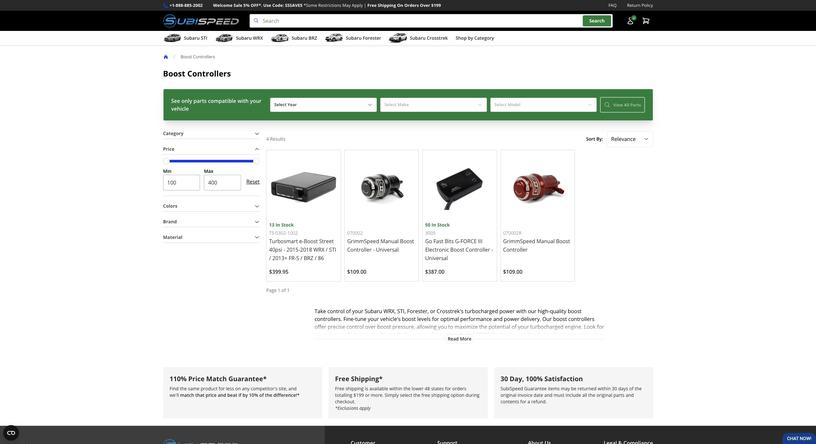 Task type: locate. For each thing, give the bounding box(es) containing it.
selection
[[361, 347, 382, 354]]

brz down the 2018
[[304, 255, 314, 262]]

0 horizontal spatial manual
[[381, 238, 399, 245]]

controller down "iii"
[[466, 246, 490, 254]]

1 horizontal spatial sti
[[329, 246, 336, 254]]

1 - from the left
[[284, 246, 285, 254]]

free
[[422, 393, 430, 399]]

stock right "50"
[[438, 222, 450, 228]]

0 vertical spatial $199
[[432, 2, 441, 8]]

1 horizontal spatial original
[[597, 393, 613, 399]]

1 vertical spatial $199
[[354, 393, 364, 399]]

1 vertical spatial price
[[188, 375, 205, 384]]

0 horizontal spatial controller
[[347, 246, 372, 254]]

0 horizontal spatial stock
[[281, 222, 294, 228]]

1 horizontal spatial universal
[[425, 255, 448, 262]]

subaru up tune
[[365, 308, 382, 315]]

0 vertical spatial wrx
[[253, 35, 263, 41]]

110% price match guarantee*
[[170, 375, 267, 384]]

grimmspeed down 070002 at the left of the page
[[347, 238, 379, 245]]

controller down 070002r
[[504, 246, 528, 254]]

sti inside 13 in stock ts-0302-1002 turbosmart e-boost street 40psi - 2015-2018 wrx / sti / 2013+ fr-s / brz / 86
[[329, 246, 336, 254]]

and up potential
[[494, 316, 503, 323]]

- inside 50 in stock 3005 go fast bits g-force iii electronic boost controller - universal
[[492, 246, 493, 254]]

sort
[[587, 136, 596, 142]]

with right compatible
[[238, 98, 249, 105]]

wrx left a subaru brz thumbnail image
[[253, 35, 263, 41]]

select year image
[[368, 102, 373, 108]]

for
[[432, 316, 439, 323], [597, 324, 604, 331], [529, 331, 536, 339], [453, 347, 460, 354], [219, 386, 225, 392], [445, 386, 451, 392], [521, 399, 527, 405]]

2018
[[300, 246, 312, 254]]

price up minimum slider
[[163, 146, 175, 152]]

within inside free shipping* free shipping is available within the lower 48 states for orders totalling $199 or more. simply select the free shipping option during checkout. *exclusions apply
[[390, 386, 403, 392]]

for up you
[[432, 316, 439, 323]]

0 vertical spatial control
[[328, 308, 345, 315]]

0 vertical spatial with
[[238, 98, 249, 105]]

1 horizontal spatial within
[[598, 386, 611, 392]]

in inside 13 in stock ts-0302-1002 turbosmart e-boost street 40psi - 2015-2018 wrx / sti / 2013+ fr-s / brz / 86
[[276, 222, 280, 228]]

30 left days
[[612, 386, 618, 392]]

1 subispeed logo image from the top
[[163, 14, 239, 28]]

boost down experience
[[390, 347, 404, 354]]

a subaru forester thumbnail image image
[[325, 33, 343, 43]]

1 controller from the left
[[347, 246, 372, 254]]

sti
[[201, 35, 207, 41], [329, 246, 336, 254]]

you
[[438, 324, 447, 331]]

0 vertical spatial boost controllers
[[181, 54, 215, 60]]

of right days
[[630, 386, 634, 392]]

subaru for subaru brz
[[292, 35, 308, 41]]

allowing
[[417, 324, 437, 331]]

vehicle's
[[380, 316, 401, 323]]

within up simply at the left bottom of the page
[[390, 386, 403, 392]]

2 - from the left
[[373, 246, 375, 254]]

by
[[468, 35, 473, 41], [243, 393, 248, 399]]

and down days
[[626, 393, 634, 399]]

in
[[276, 222, 280, 228], [432, 222, 436, 228]]

boost
[[568, 308, 582, 315], [402, 316, 416, 323], [554, 316, 567, 323], [378, 324, 391, 331], [390, 347, 404, 354]]

by right if
[[243, 393, 248, 399]]

the down lower
[[414, 393, 421, 399]]

+1-
[[170, 2, 176, 8]]

boost controllers down boost controllers link
[[163, 68, 231, 79]]

*some
[[304, 2, 317, 8]]

turbosmart e-boost street 40psi - 2015-2018 wrx / sti / 2013+ fr-s / brz / 86 image
[[269, 153, 338, 222]]

0 horizontal spatial by
[[243, 393, 248, 399]]

2 $109.00 from the left
[[504, 269, 523, 276]]

1 horizontal spatial -
[[373, 246, 375, 254]]

controllers down improved
[[405, 347, 431, 354]]

0 horizontal spatial -
[[284, 246, 285, 254]]

for left less at the bottom
[[219, 386, 225, 392]]

states
[[431, 386, 444, 392]]

boost up engine.
[[568, 308, 582, 315]]

or up levels
[[430, 308, 436, 315]]

$199 right over
[[432, 2, 441, 8]]

subaru inside subaru sti dropdown button
[[184, 35, 200, 41]]

subispeed logo image
[[163, 14, 239, 28], [163, 440, 239, 445]]

original down the returned
[[597, 393, 613, 399]]

1 1 from the left
[[278, 288, 281, 294]]

0 horizontal spatial universal
[[376, 246, 399, 254]]

subaru left crosstrek
[[410, 35, 426, 41]]

1 horizontal spatial shipping
[[432, 393, 450, 399]]

return policy
[[628, 2, 653, 8]]

improved
[[407, 339, 431, 346]]

070002
[[347, 230, 363, 236]]

colors
[[163, 203, 177, 209]]

2 horizontal spatial controller
[[504, 246, 528, 254]]

controllers down subaru sti
[[193, 54, 215, 60]]

Select Make button
[[380, 98, 487, 112]]

subaru wrx button
[[215, 32, 263, 45]]

boost up pressure,
[[402, 316, 416, 323]]

price inside dropdown button
[[163, 146, 175, 152]]

button image
[[627, 17, 635, 25]]

minimum slider
[[163, 158, 170, 165]]

subaru inside subaru crosstrek dropdown button
[[410, 35, 426, 41]]

0 horizontal spatial within
[[390, 386, 403, 392]]

parts down days
[[614, 393, 625, 399]]

tuning,
[[492, 331, 510, 339]]

controller down 070002 at the left of the page
[[347, 246, 372, 254]]

stock inside 50 in stock 3005 go fast bits g-force iii electronic boost controller - universal
[[438, 222, 450, 228]]

boost up "perrin" at left bottom
[[378, 324, 391, 331]]

1 horizontal spatial parts
[[614, 393, 625, 399]]

Select Model button
[[491, 98, 597, 112]]

controllers up engine.
[[569, 316, 595, 323]]

totalling
[[335, 393, 353, 399]]

1 vertical spatial or
[[365, 393, 370, 399]]

4
[[266, 136, 269, 142]]

controllers down boost controllers link
[[187, 68, 231, 79]]

1 horizontal spatial wrx
[[314, 246, 325, 254]]

grimmspeed for grimmspeed manual boost controller - universal
[[347, 238, 379, 245]]

/ left 86
[[315, 255, 317, 262]]

0 vertical spatial shipping
[[346, 386, 364, 392]]

wrx
[[253, 35, 263, 41], [314, 246, 325, 254]]

control up controllers.
[[328, 308, 345, 315]]

the right days
[[635, 386, 642, 392]]

1 vertical spatial subispeed logo image
[[163, 440, 239, 445]]

precise
[[328, 324, 345, 331]]

date
[[534, 393, 544, 399]]

and inside find the same product for less on any competitor's site, and we'll
[[289, 386, 297, 392]]

2 within from the left
[[598, 386, 611, 392]]

0 horizontal spatial parts
[[194, 98, 207, 105]]

2 horizontal spatial -
[[492, 246, 493, 254]]

more
[[460, 336, 472, 342]]

of down competitor's
[[260, 393, 264, 399]]

stock for fast
[[438, 222, 450, 228]]

controller inside grimmspeed manual boost controller - universal
[[347, 246, 372, 254]]

2 grimmspeed from the left
[[504, 238, 536, 245]]

off*.
[[251, 2, 262, 8]]

/ right home image
[[174, 53, 176, 60]]

1 horizontal spatial grimmspeed
[[504, 238, 536, 245]]

2 vertical spatial with
[[339, 347, 350, 354]]

and up difference!*
[[289, 386, 297, 392]]

$387.00
[[425, 269, 445, 276]]

fine-
[[344, 316, 355, 323]]

street
[[319, 238, 334, 245]]

1 horizontal spatial or
[[430, 308, 436, 315]]

a subaru wrx thumbnail image image
[[215, 33, 234, 43]]

controller
[[347, 246, 372, 254], [466, 246, 490, 254], [504, 246, 528, 254]]

1 vertical spatial parts
[[614, 393, 625, 399]]

0 vertical spatial price
[[163, 146, 175, 152]]

0 horizontal spatial $199
[[354, 393, 364, 399]]

price up same
[[188, 375, 205, 384]]

original up the contents
[[501, 393, 517, 399]]

1 vertical spatial wrx
[[314, 246, 325, 254]]

policy
[[642, 2, 653, 8]]

1 vertical spatial with
[[517, 308, 527, 315]]

1 horizontal spatial $109.00
[[504, 269, 523, 276]]

all
[[583, 393, 588, 399]]

manual for grimmspeed manual boost controller
[[537, 238, 555, 245]]

forester
[[363, 35, 381, 41]]

0 horizontal spatial grimmspeed
[[347, 238, 379, 245]]

- inside 13 in stock ts-0302-1002 turbosmart e-boost street 40psi - 2015-2018 wrx / sti / 2013+ fr-s / brz / 86
[[284, 246, 285, 254]]

wrx inside dropdown button
[[253, 35, 263, 41]]

2 controller from the left
[[466, 246, 490, 254]]

controllers.
[[315, 316, 342, 323]]

1 vertical spatial universal
[[425, 255, 448, 262]]

refund.
[[532, 399, 547, 405]]

3 controller from the left
[[504, 246, 528, 254]]

control up manufacturers
[[347, 324, 364, 331]]

brz inside 13 in stock ts-0302-1002 turbosmart e-boost street 40psi - 2015-2018 wrx / sti / 2013+ fr-s / brz / 86
[[304, 255, 314, 262]]

13 in stock ts-0302-1002 turbosmart e-boost street 40psi - 2015-2018 wrx / sti / 2013+ fr-s / brz / 86
[[269, 222, 336, 262]]

controller inside the grimmspeed manual boost controller
[[504, 246, 528, 254]]

subaru for subaru sti
[[184, 35, 200, 41]]

0 horizontal spatial price
[[163, 146, 175, 152]]

1 horizontal spatial controllers
[[569, 316, 595, 323]]

sti down street
[[329, 246, 336, 254]]

100%
[[526, 375, 543, 384]]

controllers
[[193, 54, 215, 60], [187, 68, 231, 79]]

50 in stock 3005 go fast bits g-force iii electronic boost controller - universal
[[425, 222, 493, 262]]

1 in from the left
[[276, 222, 280, 228]]

0 vertical spatial universal
[[376, 246, 399, 254]]

include
[[566, 393, 581, 399]]

stock inside 13 in stock ts-0302-1002 turbosmart e-boost street 40psi - 2015-2018 wrx / sti / 2013+ fr-s / brz / 86
[[281, 222, 294, 228]]

their
[[537, 331, 549, 339]]

universal
[[376, 246, 399, 254], [425, 255, 448, 262]]

2 manual from the left
[[537, 238, 555, 245]]

boost controllers down subaru sti
[[181, 54, 215, 60]]

material
[[163, 234, 183, 241]]

1 horizontal spatial 1
[[287, 288, 290, 294]]

our up the delivery.
[[528, 308, 537, 315]]

may
[[561, 386, 570, 392]]

the up match
[[180, 386, 187, 392]]

within right the returned
[[598, 386, 611, 392]]

-
[[284, 246, 285, 254], [373, 246, 375, 254], [492, 246, 493, 254]]

and down maximize
[[466, 331, 475, 339]]

take control of your subaru wrx, sti, forester, or crosstrek's turbocharged power with our high-quality boost controllers. fine-tune your vehicle's boost levels for optimal performance and power delivery. our boost controllers offer precise control over boost pressure, allowing you to maximize the potential of your turbocharged engine. look for trusted manufacturers like perrin performance, grimmspeed, and cobb tuning, known for their advanced engineering and reliable performance. experience improved throttle response, increased horsepower, and enhanced overall driving dynamics with our selection of boost controllers tailored for your subaru.
[[315, 308, 604, 354]]

restrictions
[[318, 2, 342, 8]]

the inside find the same product for less on any competitor's site, and we'll
[[180, 386, 187, 392]]

boost down quality
[[554, 316, 567, 323]]

1 grimmspeed from the left
[[347, 238, 379, 245]]

our down performance.
[[351, 347, 359, 354]]

0 horizontal spatial $109.00
[[347, 269, 367, 276]]

we'll
[[170, 393, 179, 399]]

0 vertical spatial our
[[528, 308, 537, 315]]

material button
[[163, 233, 260, 243]]

and left beat
[[218, 393, 226, 399]]

match
[[180, 393, 194, 399]]

manufacturers
[[334, 331, 370, 339]]

use
[[264, 2, 271, 8]]

and down their
[[534, 339, 543, 346]]

0 horizontal spatial sti
[[201, 35, 207, 41]]

manual inside grimmspeed manual boost controller - universal
[[381, 238, 399, 245]]

0 horizontal spatial original
[[501, 393, 517, 399]]

0 vertical spatial brz
[[309, 35, 317, 41]]

brz left a subaru forester thumbnail image
[[309, 35, 317, 41]]

power
[[500, 308, 515, 315], [504, 316, 520, 323]]

1002
[[288, 230, 298, 236]]

subaru left forester
[[346, 35, 362, 41]]

and down items
[[545, 393, 553, 399]]

0 vertical spatial or
[[430, 308, 436, 315]]

sti up boost controllers link
[[201, 35, 207, 41]]

subaru right a subaru wrx thumbnail image
[[236, 35, 252, 41]]

1 within from the left
[[390, 386, 403, 392]]

subaru inside subaru forester dropdown button
[[346, 35, 362, 41]]

parts
[[194, 98, 207, 105], [614, 393, 625, 399]]

price
[[206, 393, 217, 399]]

subaru brz
[[292, 35, 317, 41]]

1 horizontal spatial with
[[339, 347, 350, 354]]

in right 13
[[276, 222, 280, 228]]

30 up subispeed
[[501, 375, 508, 384]]

s
[[296, 255, 299, 262]]

$199 up apply
[[354, 393, 364, 399]]

*some restrictions may apply | free shipping on orders over $199
[[304, 2, 441, 8]]

1 horizontal spatial $199
[[432, 2, 441, 8]]

0 horizontal spatial shipping
[[346, 386, 364, 392]]

2 subispeed logo image from the top
[[163, 440, 239, 445]]

subaru for subaru crosstrek
[[410, 35, 426, 41]]

Min text field
[[163, 175, 200, 191]]

$199 inside free shipping* free shipping is available within the lower 48 states for orders totalling $199 or more. simply select the free shipping option during checkout. *exclusions apply
[[354, 393, 364, 399]]

shop
[[456, 35, 467, 41]]

subaru inside subaru brz dropdown button
[[292, 35, 308, 41]]

1 stock from the left
[[281, 222, 294, 228]]

select... image
[[644, 137, 649, 142]]

1 horizontal spatial stock
[[438, 222, 450, 228]]

beat
[[227, 393, 237, 399]]

shipping
[[378, 2, 396, 8]]

by inside dropdown button
[[468, 35, 473, 41]]

turbocharged up performance
[[465, 308, 498, 315]]

1 horizontal spatial manual
[[537, 238, 555, 245]]

$399.95
[[269, 269, 289, 276]]

1 manual from the left
[[381, 238, 399, 245]]

0 vertical spatial 30
[[501, 375, 508, 384]]

brz inside dropdown button
[[309, 35, 317, 41]]

1 vertical spatial controllers
[[405, 347, 431, 354]]

for inside find the same product for less on any competitor's site, and we'll
[[219, 386, 225, 392]]

the inside take control of your subaru wrx, sti, forester, or crosstrek's turbocharged power with our high-quality boost controllers. fine-tune your vehicle's boost levels for optimal performance and power delivery. our boost controllers offer precise control over boost pressure, allowing you to maximize the potential of your turbocharged engine. look for trusted manufacturers like perrin performance, grimmspeed, and cobb tuning, known for their advanced engineering and reliable performance. experience improved throttle response, increased horsepower, and enhanced overall driving dynamics with our selection of boost controllers tailored for your subaru.
[[480, 324, 488, 331]]

wrx up 86
[[314, 246, 325, 254]]

0 horizontal spatial wrx
[[253, 35, 263, 41]]

1 horizontal spatial by
[[468, 35, 473, 41]]

search
[[590, 18, 605, 24]]

stock for 1002
[[281, 222, 294, 228]]

subaru sti button
[[163, 32, 207, 45]]

a subaru sti thumbnail image image
[[163, 33, 181, 43]]

0 vertical spatial by
[[468, 35, 473, 41]]

site,
[[279, 386, 288, 392]]

select model image
[[588, 102, 593, 108]]

grimmspeed,
[[431, 331, 464, 339]]

1 horizontal spatial turbocharged
[[531, 324, 564, 331]]

or inside take control of your subaru wrx, sti, forester, or crosstrek's turbocharged power with our high-quality boost controllers. fine-tune your vehicle's boost levels for optimal performance and power delivery. our boost controllers offer precise control over boost pressure, allowing you to maximize the potential of your turbocharged engine. look for trusted manufacturers like perrin performance, grimmspeed, and cobb tuning, known for their advanced engineering and reliable performance. experience improved throttle response, increased horsepower, and enhanced overall driving dynamics with our selection of boost controllers tailored for your subaru.
[[430, 308, 436, 315]]

0 vertical spatial sti
[[201, 35, 207, 41]]

shipping down "states"
[[432, 393, 450, 399]]

subaru inside subaru wrx dropdown button
[[236, 35, 252, 41]]

0 horizontal spatial our
[[351, 347, 359, 354]]

subaru right a subaru sti thumbnail image
[[184, 35, 200, 41]]

shipping left is on the bottom of the page
[[346, 386, 364, 392]]

0 vertical spatial parts
[[194, 98, 207, 105]]

your inside see only parts compatible with your vehicle
[[250, 98, 262, 105]]

subaru right a subaru brz thumbnail image
[[292, 35, 308, 41]]

sti,
[[398, 308, 406, 315]]

0 horizontal spatial turbocharged
[[465, 308, 498, 315]]

for right "states"
[[445, 386, 451, 392]]

1 horizontal spatial 30
[[612, 386, 618, 392]]

1 vertical spatial our
[[351, 347, 359, 354]]

subaru for subaru forester
[[346, 35, 362, 41]]

1 vertical spatial by
[[243, 393, 248, 399]]

and down trusted
[[315, 339, 324, 346]]

the up cobb
[[480, 324, 488, 331]]

1 $109.00 from the left
[[347, 269, 367, 276]]

0 horizontal spatial in
[[276, 222, 280, 228]]

0 horizontal spatial controllers
[[405, 347, 431, 354]]

1 horizontal spatial control
[[347, 324, 364, 331]]

1 horizontal spatial in
[[432, 222, 436, 228]]

stock up 1002
[[281, 222, 294, 228]]

grimmspeed inside the grimmspeed manual boost controller
[[504, 238, 536, 245]]

grimmspeed inside grimmspeed manual boost controller - universal
[[347, 238, 379, 245]]

1 vertical spatial sti
[[329, 246, 336, 254]]

difference!*
[[274, 393, 300, 399]]

turbocharged down our at the right of the page
[[531, 324, 564, 331]]

page 1 of 1
[[266, 288, 290, 294]]

manual for grimmspeed manual boost controller - universal
[[381, 238, 399, 245]]

with up the delivery.
[[517, 308, 527, 315]]

2 in from the left
[[432, 222, 436, 228]]

pressure,
[[393, 324, 416, 331]]

0 horizontal spatial 1
[[278, 288, 281, 294]]

30 day, 100% satisfaction subispeed guarantee items may be returned within 30 days of the original invoice date and must include all the original parts and contents for a refund.
[[501, 375, 642, 405]]

be
[[571, 386, 577, 392]]

grimmspeed down 070002r
[[504, 238, 536, 245]]

during
[[466, 393, 480, 399]]

in right "50"
[[432, 222, 436, 228]]

2 horizontal spatial with
[[517, 308, 527, 315]]

over
[[420, 2, 430, 8]]

grimmspeed manual boost controller - universal
[[347, 238, 414, 254]]

in for 0302-
[[276, 222, 280, 228]]

manual inside the grimmspeed manual boost controller
[[537, 238, 555, 245]]

0 vertical spatial controllers
[[193, 54, 215, 60]]

grimmspeed
[[347, 238, 379, 245], [504, 238, 536, 245]]

0 vertical spatial subispeed logo image
[[163, 14, 239, 28]]

welcome
[[213, 2, 233, 8]]

by right shop
[[468, 35, 473, 41]]

2 vertical spatial free
[[335, 386, 345, 392]]

1 vertical spatial brz
[[304, 255, 314, 262]]

2 stock from the left
[[438, 222, 450, 228]]

if
[[239, 393, 242, 399]]

0 vertical spatial controllers
[[569, 316, 595, 323]]

in inside 50 in stock 3005 go fast bits g-force iii electronic boost controller - universal
[[432, 222, 436, 228]]

3 - from the left
[[492, 246, 493, 254]]

controller inside 50 in stock 3005 go fast bits g-force iii electronic boost controller - universal
[[466, 246, 490, 254]]

2 1 from the left
[[287, 288, 290, 294]]

shipping
[[346, 386, 364, 392], [432, 393, 450, 399]]

with down the reliable on the left
[[339, 347, 350, 354]]

0 horizontal spatial or
[[365, 393, 370, 399]]

parts right 'only'
[[194, 98, 207, 105]]

1 horizontal spatial controller
[[466, 246, 490, 254]]

or down is on the bottom of the page
[[365, 393, 370, 399]]

for left a
[[521, 399, 527, 405]]

read more
[[448, 336, 472, 342]]

0 horizontal spatial with
[[238, 98, 249, 105]]



Task type: vqa. For each thing, say whether or not it's contained in the screenshot.
fourth star icon
no



Task type: describe. For each thing, give the bounding box(es) containing it.
110%
[[170, 375, 187, 384]]

match
[[206, 375, 227, 384]]

1 vertical spatial boost controllers
[[163, 68, 231, 79]]

for inside free shipping* free shipping is available within the lower 48 states for orders totalling $199 or more. simply select the free shipping option during checkout. *exclusions apply
[[445, 386, 451, 392]]

within inside 30 day, 100% satisfaction subispeed guarantee items may be returned within 30 days of the original invoice date and must include all the original parts and contents for a refund.
[[598, 386, 611, 392]]

the down competitor's
[[265, 393, 272, 399]]

e-
[[299, 238, 304, 245]]

of inside 30 day, 100% satisfaction subispeed guarantee items may be returned within 30 days of the original invoice date and must include all the original parts and contents for a refund.
[[630, 386, 634, 392]]

1 horizontal spatial price
[[188, 375, 205, 384]]

0302-
[[276, 230, 288, 236]]

go fast bits g-force iii electronic boost controller - universal image
[[425, 153, 494, 222]]

grimmspeed manual boost controller image
[[504, 153, 572, 222]]

0 vertical spatial free
[[368, 2, 377, 8]]

a subaru brz thumbnail image image
[[271, 33, 289, 43]]

1 horizontal spatial our
[[528, 308, 537, 315]]

/ right s
[[301, 255, 303, 262]]

home image
[[163, 54, 168, 59]]

1 vertical spatial shipping
[[432, 393, 450, 399]]

sssave5
[[285, 2, 303, 8]]

boost inside the grimmspeed manual boost controller
[[556, 238, 570, 245]]

2 original from the left
[[597, 393, 613, 399]]

subaru for subaru wrx
[[236, 35, 252, 41]]

search input field
[[250, 14, 613, 28]]

2002
[[193, 2, 203, 8]]

parts inside see only parts compatible with your vehicle
[[194, 98, 207, 105]]

offer
[[315, 324, 327, 331]]

for left their
[[529, 331, 536, 339]]

1 vertical spatial control
[[347, 324, 364, 331]]

1 vertical spatial power
[[504, 316, 520, 323]]

quality
[[550, 308, 567, 315]]

category button
[[163, 129, 260, 139]]

universal inside 50 in stock 3005 go fast bits g-force iii electronic boost controller - universal
[[425, 255, 448, 262]]

of right "page"
[[282, 288, 286, 294]]

shipping*
[[351, 375, 383, 384]]

brand
[[163, 219, 177, 225]]

look
[[584, 324, 596, 331]]

Max text field
[[204, 175, 241, 191]]

$109.00 for grimmspeed manual boost controller - universal
[[347, 269, 367, 276]]

grimmspeed manual boost controller - universal image
[[347, 153, 416, 222]]

orders
[[453, 386, 467, 392]]

sti inside dropdown button
[[201, 35, 207, 41]]

boost inside 13 in stock ts-0302-1002 turbosmart e-boost street 40psi - 2015-2018 wrx / sti / 2013+ fr-s / brz / 86
[[304, 238, 318, 245]]

controller for grimmspeed manual boost controller - universal
[[347, 246, 372, 254]]

shop by category
[[456, 35, 494, 41]]

Select Year button
[[270, 98, 377, 112]]

sale
[[234, 2, 242, 8]]

over
[[365, 324, 376, 331]]

faq
[[609, 2, 617, 8]]

reset button
[[246, 174, 260, 190]]

orders
[[405, 2, 419, 8]]

boost inside 50 in stock 3005 go fast bits g-force iii electronic boost controller - universal
[[451, 246, 465, 254]]

in for go
[[432, 222, 436, 228]]

engineering
[[575, 331, 603, 339]]

888-
[[176, 2, 185, 8]]

ts-
[[269, 230, 276, 236]]

apply
[[352, 2, 363, 8]]

return policy link
[[628, 2, 653, 9]]

take
[[315, 308, 326, 315]]

parts inside 30 day, 100% satisfaction subispeed guarantee items may be returned within 30 days of the original invoice date and must include all the original parts and contents for a refund.
[[614, 393, 625, 399]]

checkout.
[[335, 399, 356, 405]]

of up the known
[[512, 324, 517, 331]]

or inside free shipping* free shipping is available within the lower 48 states for orders totalling $199 or more. simply select the free shipping option during checkout. *exclusions apply
[[365, 393, 370, 399]]

select
[[400, 393, 413, 399]]

of down experience
[[384, 347, 389, 354]]

performance
[[461, 316, 492, 323]]

trusted
[[315, 331, 332, 339]]

*exclusions
[[335, 406, 358, 412]]

fr-
[[289, 255, 296, 262]]

a
[[528, 399, 530, 405]]

day,
[[510, 375, 524, 384]]

vehicle
[[171, 105, 189, 113]]

fast
[[434, 238, 444, 245]]

0 vertical spatial power
[[500, 308, 515, 315]]

high-
[[538, 308, 550, 315]]

performance,
[[397, 331, 430, 339]]

of up fine-
[[346, 308, 351, 315]]

known
[[511, 331, 527, 339]]

Select... button
[[607, 131, 653, 147]]

with inside see only parts compatible with your vehicle
[[238, 98, 249, 105]]

48
[[425, 386, 430, 392]]

1 vertical spatial 30
[[612, 386, 618, 392]]

levels
[[417, 316, 431, 323]]

price button
[[163, 144, 260, 154]]

070002r
[[504, 230, 522, 236]]

1 original from the left
[[501, 393, 517, 399]]

find the same product for less on any competitor's site, and we'll
[[170, 386, 297, 399]]

/ left 2013+
[[269, 255, 271, 262]]

is
[[365, 386, 368, 392]]

g-
[[455, 238, 461, 245]]

must
[[554, 393, 565, 399]]

electronic
[[425, 246, 449, 254]]

delivery.
[[521, 316, 541, 323]]

universal inside grimmspeed manual boost controller - universal
[[376, 246, 399, 254]]

results
[[270, 136, 286, 142]]

select make image
[[478, 102, 483, 108]]

boost inside grimmspeed manual boost controller - universal
[[400, 238, 414, 245]]

subaru forester
[[346, 35, 381, 41]]

forester,
[[407, 308, 429, 315]]

see only parts compatible with your vehicle
[[171, 98, 262, 113]]

return
[[628, 2, 641, 8]]

faq link
[[609, 2, 617, 9]]

see
[[171, 98, 180, 105]]

optimal
[[441, 316, 459, 323]]

product
[[201, 386, 218, 392]]

a subaru crosstrek thumbnail image image
[[389, 33, 408, 43]]

the right all
[[589, 393, 596, 399]]

advanced
[[550, 331, 573, 339]]

guarantee*
[[229, 375, 267, 384]]

compatible
[[208, 98, 236, 105]]

that
[[195, 393, 205, 399]]

reliable
[[325, 339, 343, 346]]

maximum slider
[[253, 158, 260, 165]]

brand button
[[163, 217, 260, 227]]

for inside 30 day, 100% satisfaction subispeed guarantee items may be returned within 30 days of the original invoice date and must include all the original parts and contents for a refund.
[[521, 399, 527, 405]]

subaru crosstrek button
[[389, 32, 448, 45]]

crosstrek's
[[437, 308, 464, 315]]

0 vertical spatial turbocharged
[[465, 308, 498, 315]]

4 results
[[266, 136, 286, 142]]

boost controllers link
[[181, 54, 220, 60]]

wrx inside 13 in stock ts-0302-1002 turbosmart e-boost street 40psi - 2015-2018 wrx / sti / 2013+ fr-s / brz / 86
[[314, 246, 325, 254]]

our
[[543, 316, 552, 323]]

0 horizontal spatial control
[[328, 308, 345, 315]]

items
[[548, 386, 560, 392]]

885-
[[185, 2, 193, 8]]

maximize
[[455, 324, 478, 331]]

1 vertical spatial turbocharged
[[531, 324, 564, 331]]

controller for grimmspeed manual boost controller
[[504, 246, 528, 254]]

+1-888-885-2002
[[170, 2, 203, 8]]

for right look
[[597, 324, 604, 331]]

/ down street
[[326, 246, 328, 254]]

open widget image
[[3, 426, 19, 441]]

perrin
[[381, 331, 396, 339]]

simply
[[385, 393, 399, 399]]

shop by category button
[[456, 32, 494, 45]]

more.
[[371, 393, 384, 399]]

subaru inside take control of your subaru wrx, sti, forester, or crosstrek's turbocharged power with our high-quality boost controllers. fine-tune your vehicle's boost levels for optimal performance and power delivery. our boost controllers offer precise control over boost pressure, allowing you to maximize the potential of your turbocharged engine. look for trusted manufacturers like perrin performance, grimmspeed, and cobb tuning, known for their advanced engineering and reliable performance. experience improved throttle response, increased horsepower, and enhanced overall driving dynamics with our selection of boost controllers tailored for your subaru.
[[365, 308, 382, 315]]

overall
[[570, 339, 586, 346]]

0 horizontal spatial 30
[[501, 375, 508, 384]]

force
[[461, 238, 477, 245]]

the up select
[[404, 386, 411, 392]]

for down the response,
[[453, 347, 460, 354]]

subaru forester button
[[325, 32, 381, 45]]

1 vertical spatial free
[[335, 375, 350, 384]]

$109.00 for grimmspeed manual boost controller
[[504, 269, 523, 276]]

cobb
[[476, 331, 490, 339]]

tune
[[355, 316, 367, 323]]

turbosmart
[[269, 238, 298, 245]]

1 vertical spatial controllers
[[187, 68, 231, 79]]

grimmspeed for grimmspeed manual boost controller
[[504, 238, 536, 245]]

- inside grimmspeed manual boost controller - universal
[[373, 246, 375, 254]]

subispeed
[[501, 386, 523, 392]]



